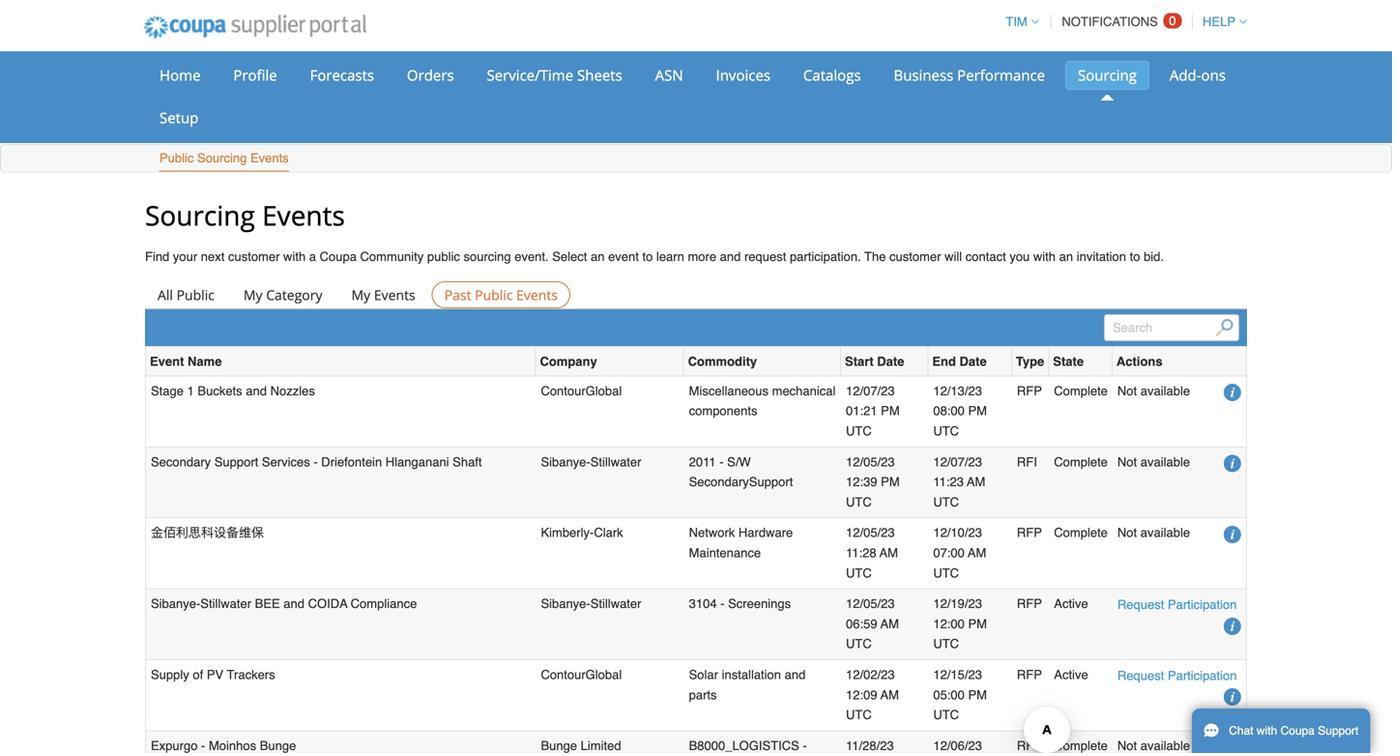 Task type: locate. For each thing, give the bounding box(es) containing it.
utc
[[846, 424, 872, 439], [933, 424, 959, 439], [846, 495, 872, 509], [933, 495, 959, 509], [846, 566, 872, 580], [933, 566, 959, 580], [846, 637, 872, 651], [933, 637, 959, 651], [846, 708, 872, 722], [933, 708, 959, 722]]

utc inside 12/19/23 12:00 pm utc
[[933, 637, 959, 651]]

coupa supplier portal image
[[131, 3, 380, 51]]

customer left will
[[890, 249, 941, 264]]

1 available from the top
[[1141, 384, 1190, 398]]

rfp for 12/10/23
[[1017, 526, 1042, 540]]

date right start
[[877, 354, 905, 369]]

rfp right 12/06/23
[[1017, 739, 1042, 753]]

screenings
[[728, 597, 791, 611]]

event
[[608, 249, 639, 264]]

utc inside 12/05/23 11:28 am utc
[[846, 566, 872, 580]]

event
[[150, 354, 184, 369]]

1 horizontal spatial to
[[1130, 249, 1141, 264]]

0 vertical spatial contourglobal
[[541, 384, 622, 398]]

utc inside '12/05/23 12:39 pm utc'
[[846, 495, 872, 509]]

1 vertical spatial active
[[1054, 668, 1089, 682]]

-
[[314, 455, 318, 469], [720, 455, 724, 469], [721, 597, 725, 611], [201, 739, 205, 753], [803, 739, 807, 753]]

12/15/23
[[933, 668, 982, 682]]

stillwater down clark
[[591, 597, 642, 611]]

complete for 12/13/23
[[1054, 384, 1108, 398]]

date for end date
[[960, 354, 987, 369]]

of
[[193, 668, 203, 682]]

2 sibanye-stillwater from the top
[[541, 597, 642, 611]]

utc down 12:00
[[933, 637, 959, 651]]

1 horizontal spatial with
[[1034, 249, 1056, 264]]

1 my from the left
[[244, 286, 263, 304]]

complete for 12/10/23
[[1054, 526, 1108, 540]]

0 vertical spatial request participation button
[[1118, 595, 1237, 615]]

customer right next
[[228, 249, 280, 264]]

1 sibanye-stillwater from the top
[[541, 455, 642, 469]]

public for past
[[475, 286, 513, 304]]

utc inside 12/02/23 12:09 am utc
[[846, 708, 872, 722]]

utc down 11:23
[[933, 495, 959, 509]]

2 contourglobal from the top
[[541, 668, 622, 682]]

sibanye- down the kimberly-
[[541, 597, 591, 611]]

1 request participation from the top
[[1118, 598, 1237, 612]]

12/07/23 up 01:21 on the bottom of page
[[846, 384, 895, 398]]

bunge right moinhos
[[260, 739, 296, 753]]

s/w
[[727, 455, 751, 469]]

public sourcing events link
[[159, 146, 290, 172]]

1 vertical spatial coupa
[[1281, 724, 1315, 738]]

utc down 05:00
[[933, 708, 959, 722]]

events up sourcing events
[[250, 151, 289, 165]]

12/05/23 up 12:39
[[846, 455, 895, 469]]

services
[[262, 455, 310, 469]]

2 available from the top
[[1141, 455, 1190, 469]]

pm down 12/19/23
[[968, 617, 987, 631]]

bunge left the limited
[[541, 739, 577, 753]]

all public
[[158, 286, 215, 304]]

stillwater
[[591, 455, 642, 469], [200, 597, 251, 611], [591, 597, 642, 611]]

1 vertical spatial request participation button
[[1118, 666, 1237, 686]]

12/07/23 up 11:23
[[933, 455, 982, 469]]

1 horizontal spatial bunge
[[541, 739, 577, 753]]

pm for 12/07/23
[[881, 404, 900, 418]]

coupa right a
[[320, 249, 357, 264]]

date right end
[[960, 354, 987, 369]]

request participation button for 12/15/23 05:00 pm utc
[[1118, 666, 1237, 686]]

select
[[552, 249, 587, 264]]

am for 07:00
[[968, 546, 987, 560]]

pm inside 12/19/23 12:00 pm utc
[[968, 617, 987, 631]]

5 rfp from the top
[[1017, 739, 1042, 753]]

am for 11:23
[[967, 475, 986, 489]]

will
[[945, 249, 962, 264]]

3 available from the top
[[1141, 526, 1190, 540]]

0 vertical spatial 12/05/23
[[846, 455, 895, 469]]

sibanye- for sibanye-stillwater bee and coida compliance
[[541, 597, 591, 611]]

am inside 12/07/23 11:23 am utc
[[967, 475, 986, 489]]

am inside 12/10/23 07:00 am utc
[[968, 546, 987, 560]]

rfp right 12/19/23
[[1017, 597, 1042, 611]]

pm down the 12/13/23
[[968, 404, 987, 418]]

end date
[[933, 354, 987, 369]]

2 request participation button from the top
[[1118, 666, 1237, 686]]

0 vertical spatial sibanye-stillwater
[[541, 455, 642, 469]]

3 complete from the top
[[1054, 526, 1108, 540]]

am right 11:23
[[967, 475, 986, 489]]

- left s/w at the right of page
[[720, 455, 724, 469]]

pm down the 12/15/23
[[968, 688, 987, 702]]

sibanye- up the kimberly-
[[541, 455, 591, 469]]

12/05/23 up 11:28
[[846, 526, 895, 540]]

contourglobal for miscellaneous
[[541, 384, 622, 398]]

1 not from the top
[[1118, 384, 1137, 398]]

rfp for 12/19/23
[[1017, 597, 1042, 611]]

2 12/05/23 from the top
[[846, 526, 895, 540]]

12/07/23 inside 12/07/23 01:21 pm utc
[[846, 384, 895, 398]]

0 horizontal spatial an
[[591, 249, 605, 264]]

contourglobal up bunge limited
[[541, 668, 622, 682]]

compliance
[[351, 597, 417, 611]]

- right b8000_logistics
[[803, 739, 807, 753]]

pm inside 12/07/23 01:21 pm utc
[[881, 404, 900, 418]]

pm inside 12/15/23 05:00 pm utc
[[968, 688, 987, 702]]

1 request from the top
[[1118, 598, 1165, 612]]

pm for 12/15/23
[[968, 688, 987, 702]]

supply
[[151, 668, 189, 682]]

12/10/23 07:00 am utc
[[933, 526, 987, 580]]

2 request participation from the top
[[1118, 669, 1237, 683]]

am inside 12/05/23 06:59 am utc
[[881, 617, 899, 631]]

nozzles
[[270, 384, 315, 398]]

am down 12/10/23
[[968, 546, 987, 560]]

public right the past
[[475, 286, 513, 304]]

type
[[1016, 354, 1045, 369]]

12/05/23 inside 12/05/23 06:59 am utc
[[846, 597, 895, 611]]

1 12/05/23 from the top
[[846, 455, 895, 469]]

4 not from the top
[[1118, 739, 1137, 753]]

an left invitation
[[1059, 249, 1073, 264]]

sibanye- for secondary support services - driefontein hlanganani shaft
[[541, 455, 591, 469]]

- right the expurgo
[[201, 739, 205, 753]]

past public events link
[[432, 281, 571, 308]]

1 vertical spatial support
[[1318, 724, 1359, 738]]

search image
[[1216, 319, 1233, 336]]

catalogs link
[[791, 61, 874, 90]]

sibanye-
[[541, 455, 591, 469], [151, 597, 200, 611], [541, 597, 591, 611]]

3 not available from the top
[[1118, 526, 1190, 540]]

past
[[445, 286, 471, 304]]

profile
[[233, 65, 277, 85]]

1 vertical spatial request participation
[[1118, 669, 1237, 683]]

notifications 0
[[1062, 14, 1176, 29]]

12/02/23
[[846, 668, 895, 682]]

12/05/23 inside 12/05/23 11:28 am utc
[[846, 526, 895, 540]]

stillwater for sibanye-stillwater bee and coida compliance
[[591, 597, 642, 611]]

2 request from the top
[[1118, 669, 1165, 683]]

1 participation from the top
[[1168, 598, 1237, 612]]

commodity button
[[688, 351, 757, 372]]

1 horizontal spatial 12/07/23
[[933, 455, 982, 469]]

- right services
[[314, 455, 318, 469]]

12/05/23 up 06:59
[[846, 597, 895, 611]]

utc inside 12/07/23 11:23 am utc
[[933, 495, 959, 509]]

sourcing down notifications
[[1078, 65, 1137, 85]]

public
[[427, 249, 460, 264]]

active for 12/15/23 05:00 pm utc
[[1054, 668, 1089, 682]]

pm right 01:21 on the bottom of page
[[881, 404, 900, 418]]

business
[[894, 65, 954, 85]]

0 horizontal spatial customer
[[228, 249, 280, 264]]

am inside 12/02/23 12:09 am utc
[[881, 688, 899, 702]]

1 bunge from the left
[[260, 739, 296, 753]]

2 not available from the top
[[1118, 455, 1190, 469]]

1 horizontal spatial an
[[1059, 249, 1073, 264]]

1 vertical spatial 12/07/23
[[933, 455, 982, 469]]

utc down 12:09 in the bottom right of the page
[[846, 708, 872, 722]]

2 vertical spatial 12/05/23
[[846, 597, 895, 611]]

coupa inside button
[[1281, 724, 1315, 738]]

an left "event"
[[591, 249, 605, 264]]

1 vertical spatial participation
[[1168, 669, 1237, 683]]

pm
[[881, 404, 900, 418], [968, 404, 987, 418], [881, 475, 900, 489], [968, 617, 987, 631], [968, 688, 987, 702]]

network hardware maintenance
[[689, 526, 793, 560]]

rfp down rfi
[[1017, 526, 1042, 540]]

and
[[720, 249, 741, 264], [246, 384, 267, 398], [284, 597, 305, 611], [785, 668, 806, 682]]

1 horizontal spatial date
[[960, 354, 987, 369]]

an
[[591, 249, 605, 264], [1059, 249, 1073, 264]]

2 rfp from the top
[[1017, 526, 1042, 540]]

pm right 12:39
[[881, 475, 900, 489]]

date
[[877, 354, 905, 369], [960, 354, 987, 369]]

0 vertical spatial request
[[1118, 598, 1165, 612]]

notifications
[[1062, 15, 1158, 29]]

3 not from the top
[[1118, 526, 1137, 540]]

utc for 12/19/23 12:00 pm utc
[[933, 637, 959, 651]]

category
[[266, 286, 323, 304]]

to left bid.
[[1130, 249, 1141, 264]]

sourcing down setup link
[[197, 151, 247, 165]]

available
[[1141, 384, 1190, 398], [1141, 455, 1190, 469], [1141, 526, 1190, 540], [1141, 739, 1190, 753]]

end
[[933, 354, 956, 369]]

0 vertical spatial request participation
[[1118, 598, 1237, 612]]

12/07/23 01:21 pm utc
[[846, 384, 900, 439]]

12/02/23 12:09 am utc
[[846, 668, 899, 722]]

am
[[967, 475, 986, 489], [880, 546, 898, 560], [968, 546, 987, 560], [881, 617, 899, 631], [881, 688, 899, 702]]

1 active from the top
[[1054, 597, 1089, 611]]

b8000_logistics -
[[689, 739, 807, 753]]

12/07/23 for 11:23
[[933, 455, 982, 469]]

rfp right the 12/15/23
[[1017, 668, 1042, 682]]

0 vertical spatial coupa
[[320, 249, 357, 264]]

supply of pv trackers
[[151, 668, 275, 682]]

2011 - s/w secondarysupport
[[689, 455, 793, 489]]

and inside "solar installation and parts"
[[785, 668, 806, 682]]

public for all
[[177, 286, 215, 304]]

service/time sheets
[[487, 65, 622, 85]]

tab list
[[145, 281, 1247, 308]]

2 vertical spatial sourcing
[[145, 197, 255, 234]]

contourglobal down company button
[[541, 384, 622, 398]]

coupa
[[320, 249, 357, 264], [1281, 724, 1315, 738]]

2 customer from the left
[[890, 249, 941, 264]]

0 horizontal spatial to
[[643, 249, 653, 264]]

with right you on the right top of the page
[[1034, 249, 1056, 264]]

and left nozzles
[[246, 384, 267, 398]]

to left "learn"
[[643, 249, 653, 264]]

utc inside 12/07/23 01:21 pm utc
[[846, 424, 872, 439]]

01:21
[[846, 404, 878, 418]]

3 12/05/23 from the top
[[846, 597, 895, 611]]

4 rfp from the top
[[1017, 668, 1042, 682]]

utc down 01:21 on the bottom of page
[[846, 424, 872, 439]]

utc down 07:00 in the bottom right of the page
[[933, 566, 959, 580]]

12/05/23 inside '12/05/23 12:39 pm utc'
[[846, 455, 895, 469]]

navigation
[[997, 3, 1247, 41]]

rfp for 12/13/23
[[1017, 384, 1042, 398]]

2 not from the top
[[1118, 455, 1137, 469]]

- inside b8000_logistics -
[[803, 739, 807, 753]]

12/15/23 05:00 pm utc
[[933, 668, 987, 722]]

stillwater up clark
[[591, 455, 642, 469]]

sheets
[[577, 65, 622, 85]]

12/05/23 for 06:59
[[846, 597, 895, 611]]

request participation
[[1118, 598, 1237, 612], [1118, 669, 1237, 683]]

sibanye-stillwater up kimberly-clark
[[541, 455, 642, 469]]

kimberly-clark
[[541, 526, 623, 540]]

chat with coupa support
[[1229, 724, 1359, 738]]

am for 06:59
[[881, 617, 899, 631]]

am right 11:28
[[880, 546, 898, 560]]

0 vertical spatial participation
[[1168, 598, 1237, 612]]

pm inside 12/13/23 08:00 pm utc
[[968, 404, 987, 418]]

utc down 08:00
[[933, 424, 959, 439]]

stillwater left bee in the bottom left of the page
[[200, 597, 251, 611]]

2 horizontal spatial with
[[1257, 724, 1278, 738]]

not available for 12/07/23
[[1118, 455, 1190, 469]]

2 complete from the top
[[1054, 455, 1108, 469]]

public right all
[[177, 286, 215, 304]]

1 rfp from the top
[[1017, 384, 1042, 398]]

12/07/23 inside 12/07/23 11:23 am utc
[[933, 455, 982, 469]]

utc inside 12/05/23 06:59 am utc
[[846, 637, 872, 651]]

1 horizontal spatial support
[[1318, 724, 1359, 738]]

1 vertical spatial sibanye-stillwater
[[541, 597, 642, 611]]

0 vertical spatial 12/07/23
[[846, 384, 895, 398]]

1 date from the left
[[877, 354, 905, 369]]

1 contourglobal from the top
[[541, 384, 622, 398]]

sibanye-stillwater down kimberly-clark
[[541, 597, 642, 611]]

coupa right chat
[[1281, 724, 1315, 738]]

1 horizontal spatial coupa
[[1281, 724, 1315, 738]]

0 horizontal spatial my
[[244, 286, 263, 304]]

pm for 12/13/23
[[968, 404, 987, 418]]

- inside 2011 - s/w secondarysupport
[[720, 455, 724, 469]]

12/13/23
[[933, 384, 982, 398]]

sourcing up next
[[145, 197, 255, 234]]

1 complete from the top
[[1054, 384, 1108, 398]]

with right chat
[[1257, 724, 1278, 738]]

am for 11:28
[[880, 546, 898, 560]]

not for 12/10/23
[[1118, 526, 1137, 540]]

forecasts
[[310, 65, 374, 85]]

rfp down type 'button'
[[1017, 384, 1042, 398]]

1 horizontal spatial my
[[352, 286, 371, 304]]

0 vertical spatial sourcing
[[1078, 65, 1137, 85]]

public sourcing events
[[160, 151, 289, 165]]

moinhos
[[209, 739, 256, 753]]

utc down 12:39
[[846, 495, 872, 509]]

3 rfp from the top
[[1017, 597, 1042, 611]]

2 date from the left
[[960, 354, 987, 369]]

utc inside 12/15/23 05:00 pm utc
[[933, 708, 959, 722]]

my inside 'link'
[[244, 286, 263, 304]]

participation.
[[790, 249, 861, 264]]

0 vertical spatial active
[[1054, 597, 1089, 611]]

1 vertical spatial contourglobal
[[541, 668, 622, 682]]

sourcing
[[1078, 65, 1137, 85], [197, 151, 247, 165], [145, 197, 255, 234]]

2 participation from the top
[[1168, 669, 1237, 683]]

11:23
[[933, 475, 964, 489]]

my down community
[[352, 286, 371, 304]]

support
[[214, 455, 258, 469], [1318, 724, 1359, 738]]

secondary
[[151, 455, 211, 469]]

utc down 06:59
[[846, 637, 872, 651]]

add-ons link
[[1157, 61, 1239, 90]]

0 horizontal spatial bunge
[[260, 739, 296, 753]]

active
[[1054, 597, 1089, 611], [1054, 668, 1089, 682]]

- right 3104
[[721, 597, 725, 611]]

0 horizontal spatial date
[[877, 354, 905, 369]]

utc for 12/05/23 06:59 am utc
[[846, 637, 872, 651]]

am right 06:59
[[881, 617, 899, 631]]

available for 12/10/23
[[1141, 526, 1190, 540]]

request participation for 12/15/23 05:00 pm utc
[[1118, 669, 1237, 683]]

1 vertical spatial 12/05/23
[[846, 526, 895, 540]]

state button
[[1053, 351, 1084, 372]]

am inside 12/05/23 11:28 am utc
[[880, 546, 898, 560]]

business performance link
[[881, 61, 1058, 90]]

miscellaneous mechanical components
[[689, 384, 836, 418]]

utc inside 12/13/23 08:00 pm utc
[[933, 424, 959, 439]]

utc inside 12/10/23 07:00 am utc
[[933, 566, 959, 580]]

am down 12/02/23
[[881, 688, 899, 702]]

public
[[160, 151, 194, 165], [177, 286, 215, 304], [475, 286, 513, 304]]

network
[[689, 526, 735, 540]]

and right installation
[[785, 668, 806, 682]]

pm inside '12/05/23 12:39 pm utc'
[[881, 475, 900, 489]]

my left category
[[244, 286, 263, 304]]

0 horizontal spatial with
[[283, 249, 306, 264]]

2 my from the left
[[352, 286, 371, 304]]

bid.
[[1144, 249, 1164, 264]]

with
[[283, 249, 306, 264], [1034, 249, 1056, 264], [1257, 724, 1278, 738]]

0 horizontal spatial 12/07/23
[[846, 384, 895, 398]]

1 request participation button from the top
[[1118, 595, 1237, 615]]

add-ons
[[1170, 65, 1226, 85]]

1 vertical spatial request
[[1118, 669, 1165, 683]]

utc down 11:28
[[846, 566, 872, 580]]

with left a
[[283, 249, 306, 264]]

08:00
[[933, 404, 965, 418]]

1 horizontal spatial customer
[[890, 249, 941, 264]]

0 vertical spatial support
[[214, 455, 258, 469]]

2 to from the left
[[1130, 249, 1141, 264]]

chat with coupa support button
[[1192, 709, 1371, 753]]

2 active from the top
[[1054, 668, 1089, 682]]

support inside button
[[1318, 724, 1359, 738]]

1 not available from the top
[[1118, 384, 1190, 398]]



Task type: vqa. For each thing, say whether or not it's contained in the screenshot.
moinhos
yes



Task type: describe. For each thing, give the bounding box(es) containing it.
0 horizontal spatial support
[[214, 455, 258, 469]]

12/19/23
[[933, 597, 982, 611]]

4 not available from the top
[[1118, 739, 1190, 753]]

utc for 12/10/23 07:00 am utc
[[933, 566, 959, 580]]

utc for 12/05/23 12:39 pm utc
[[846, 495, 872, 509]]

event.
[[515, 249, 549, 264]]

actions button
[[1117, 351, 1163, 372]]

12/05/23 for 11:28
[[846, 526, 895, 540]]

shaft
[[453, 455, 482, 469]]

sibanye-stillwater for 2011
[[541, 455, 642, 469]]

navigation containing notifications 0
[[997, 3, 1247, 41]]

components
[[689, 404, 758, 418]]

request participation button for 12/19/23 12:00 pm utc
[[1118, 595, 1237, 615]]

community
[[360, 249, 424, 264]]

12/05/23 12:39 pm utc
[[846, 455, 900, 509]]

07:00
[[933, 546, 965, 560]]

and right bee in the bottom left of the page
[[284, 597, 305, 611]]

all public link
[[145, 281, 227, 308]]

- for sibanye-stillwater bee and coida compliance
[[721, 597, 725, 611]]

add-
[[1170, 65, 1202, 85]]

utc for 12/07/23 11:23 am utc
[[933, 495, 959, 509]]

12:39
[[846, 475, 878, 489]]

catalogs
[[803, 65, 861, 85]]

stillwater for secondary support services - driefontein hlanganani shaft
[[591, 455, 642, 469]]

tab list containing all public
[[145, 281, 1247, 308]]

company button
[[540, 351, 597, 372]]

- for secondary support services - driefontein hlanganani shaft
[[720, 455, 724, 469]]

rfp for 12/15/23
[[1017, 668, 1042, 682]]

stage
[[151, 384, 184, 398]]

business performance
[[894, 65, 1045, 85]]

clark
[[594, 526, 623, 540]]

request for 12/15/23 05:00 pm utc
[[1118, 669, 1165, 683]]

sibanye-stillwater for 3104
[[541, 597, 642, 611]]

1 customer from the left
[[228, 249, 280, 264]]

12/05/23 for 12:39
[[846, 455, 895, 469]]

trackers
[[227, 668, 275, 682]]

12/07/23 for 01:21
[[846, 384, 895, 398]]

3104
[[689, 597, 717, 611]]

pm for 12/19/23
[[968, 617, 987, 631]]

Search text field
[[1104, 314, 1240, 341]]

not available for 12/13/23
[[1118, 384, 1190, 398]]

expurgo - moinhos bunge
[[151, 739, 296, 753]]

hardware
[[739, 526, 793, 540]]

am for 12:09
[[881, 688, 899, 702]]

contact
[[966, 249, 1006, 264]]

sourcing link
[[1066, 61, 1150, 90]]

events up a
[[262, 197, 345, 234]]

participation for 12/19/23 12:00 pm utc
[[1168, 598, 1237, 612]]

not for 12/13/23
[[1118, 384, 1137, 398]]

learn
[[657, 249, 684, 264]]

utc for 12/13/23 08:00 pm utc
[[933, 424, 959, 439]]

06:59
[[846, 617, 878, 631]]

end date button
[[933, 351, 987, 372]]

request
[[745, 249, 786, 264]]

state
[[1053, 354, 1084, 369]]

utc for 12/02/23 12:09 am utc
[[846, 708, 872, 722]]

bunge limited
[[541, 739, 621, 753]]

available for 12/13/23
[[1141, 384, 1190, 398]]

all
[[158, 286, 173, 304]]

hlanganani
[[386, 455, 449, 469]]

forecasts link
[[297, 61, 387, 90]]

participation for 12/15/23 05:00 pm utc
[[1168, 669, 1237, 683]]

commodity
[[688, 354, 757, 369]]

available for 12/07/23
[[1141, 455, 1190, 469]]

actions
[[1117, 354, 1163, 369]]

2 an from the left
[[1059, 249, 1073, 264]]

not available for 12/10/23
[[1118, 526, 1190, 540]]

next
[[201, 249, 225, 264]]

sourcing for sourcing events
[[145, 197, 255, 234]]

stage 1 buckets and nozzles
[[151, 384, 315, 398]]

request participation for 12/19/23 12:00 pm utc
[[1118, 598, 1237, 612]]

invoices link
[[704, 61, 783, 90]]

1 vertical spatial sourcing
[[197, 151, 247, 165]]

asn
[[655, 65, 683, 85]]

orders
[[407, 65, 454, 85]]

with inside button
[[1257, 724, 1278, 738]]

2 bunge from the left
[[541, 739, 577, 753]]

utc for 12/05/23 11:28 am utc
[[846, 566, 872, 580]]

4 complete from the top
[[1054, 739, 1108, 753]]

events down community
[[374, 286, 416, 304]]

utc for 12/07/23 01:21 pm utc
[[846, 424, 872, 439]]

coida
[[308, 597, 348, 611]]

4 available from the top
[[1141, 739, 1190, 753]]

asn link
[[643, 61, 696, 90]]

you
[[1010, 249, 1030, 264]]

kimberly-
[[541, 526, 594, 540]]

solar
[[689, 668, 718, 682]]

3104 - screenings
[[689, 597, 791, 611]]

profile link
[[221, 61, 290, 90]]

limited
[[581, 739, 621, 753]]

type button
[[1016, 351, 1045, 372]]

pv
[[207, 668, 224, 682]]

sourcing
[[464, 249, 511, 264]]

12/05/23 06:59 am utc
[[846, 597, 899, 651]]

sibanye- up supply
[[151, 597, 200, 611]]

driefontein
[[321, 455, 382, 469]]

start date
[[845, 354, 905, 369]]

12/06/23
[[933, 739, 987, 753]]

my category
[[244, 286, 323, 304]]

my for my category
[[244, 286, 263, 304]]

not for 12/07/23
[[1118, 455, 1137, 469]]

miscellaneous
[[689, 384, 769, 398]]

request for 12/19/23 12:00 pm utc
[[1118, 598, 1165, 612]]

service/time sheets link
[[474, 61, 635, 90]]

solar installation and parts
[[689, 668, 806, 702]]

find
[[145, 249, 170, 264]]

12/05/23 11:28 am utc
[[846, 526, 898, 580]]

secondary support services - driefontein hlanganani shaft
[[151, 455, 482, 469]]

active for 12/19/23 12:00 pm utc
[[1054, 597, 1089, 611]]

maintenance
[[689, 546, 761, 560]]

and right more
[[720, 249, 741, 264]]

contourglobal for solar
[[541, 668, 622, 682]]

performance
[[957, 65, 1045, 85]]

ons
[[1202, 65, 1226, 85]]

11:28
[[846, 546, 877, 560]]

- for expurgo - moinhos bunge
[[803, 739, 807, 753]]

chat
[[1229, 724, 1254, 738]]

service/time
[[487, 65, 574, 85]]

secondarysupport
[[689, 475, 793, 489]]

my for my events
[[352, 286, 371, 304]]

2011
[[689, 455, 716, 469]]

invitation
[[1077, 249, 1127, 264]]

12/07/23 11:23 am utc
[[933, 455, 986, 509]]

your
[[173, 249, 197, 264]]

home link
[[147, 61, 213, 90]]

complete for 12/07/23
[[1054, 455, 1108, 469]]

pm for 12/05/23
[[881, 475, 900, 489]]

12:00
[[933, 617, 965, 631]]

start date button
[[845, 351, 905, 372]]

rfi
[[1017, 455, 1037, 469]]

tim
[[1006, 15, 1028, 29]]

date for start date
[[877, 354, 905, 369]]

public down setup link
[[160, 151, 194, 165]]

1 to from the left
[[643, 249, 653, 264]]

1 an from the left
[[591, 249, 605, 264]]

utc for 12/15/23 05:00 pm utc
[[933, 708, 959, 722]]

name
[[188, 354, 222, 369]]

0 horizontal spatial coupa
[[320, 249, 357, 264]]

events down event. at left top
[[516, 286, 558, 304]]

sourcing for sourcing
[[1078, 65, 1137, 85]]



